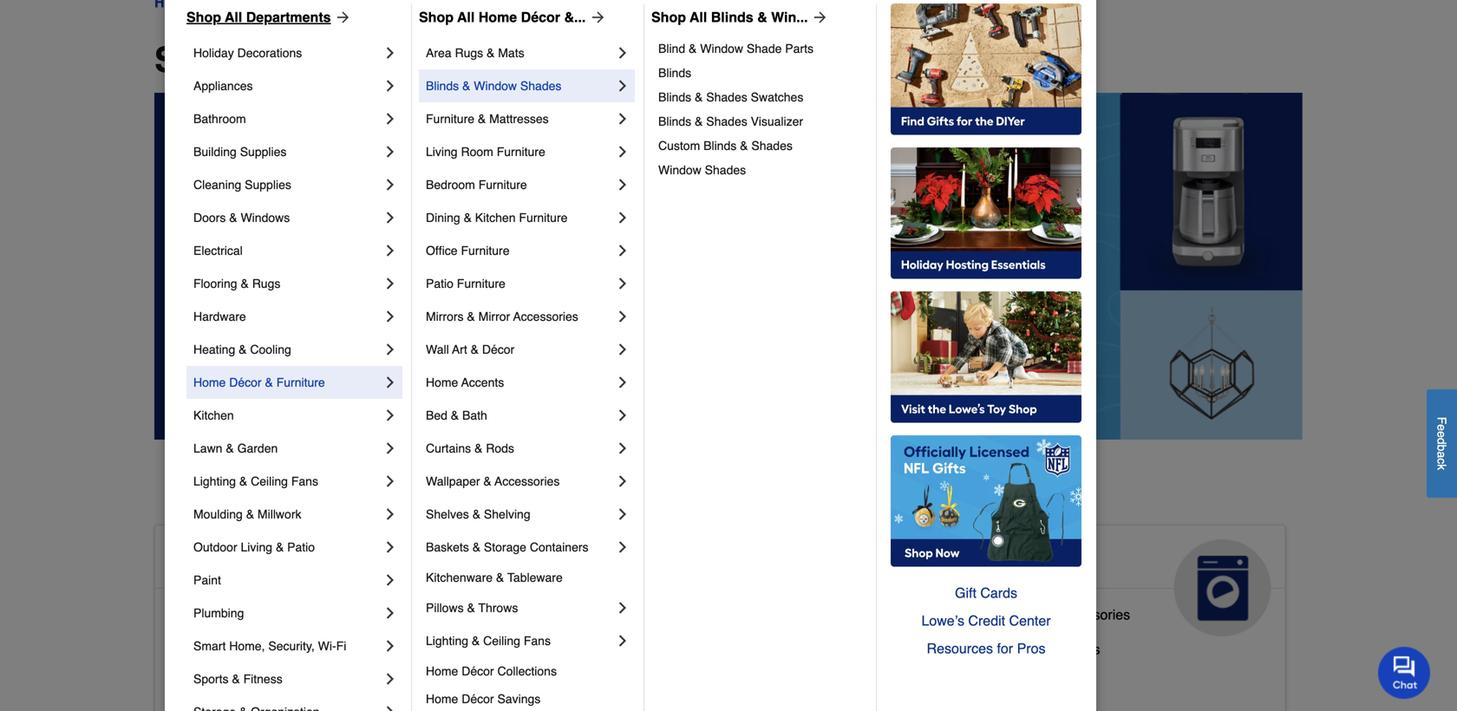 Task type: describe. For each thing, give the bounding box(es) containing it.
visit the lowe's toy shop. image
[[891, 292, 1082, 423]]

plumbing
[[193, 606, 244, 620]]

cooling
[[250, 343, 291, 357]]

furniture up the kitchen link
[[277, 376, 325, 390]]

living room furniture
[[426, 145, 546, 159]]

curtains & rods link
[[426, 432, 614, 465]]

chevron right image for dining & kitchen furniture
[[614, 209, 632, 226]]

office
[[426, 244, 458, 258]]

furniture up the office furniture link
[[519, 211, 568, 225]]

fans for chevron right icon associated with lighting & ceiling fans
[[291, 475, 318, 488]]

paint link
[[193, 564, 382, 597]]

decorations
[[237, 46, 302, 60]]

f e e d b a c k button
[[1427, 390, 1458, 498]]

chevron right image for holiday decorations
[[382, 44, 399, 62]]

& down the area rugs & mats
[[462, 79, 471, 93]]

win...
[[771, 9, 808, 25]]

0 vertical spatial bathroom
[[193, 112, 246, 126]]

lawn & garden
[[193, 442, 278, 456]]

0 horizontal spatial bedroom
[[239, 642, 296, 658]]

accessible bedroom
[[169, 642, 296, 658]]

lighting for the bottom lighting & ceiling fans "link"
[[426, 634, 469, 648]]

blinds & window shades
[[426, 79, 562, 93]]

cleaning supplies
[[193, 178, 291, 192]]

& right entry
[[276, 676, 285, 692]]

wall art & décor link
[[426, 333, 614, 366]]

hardware link
[[193, 300, 382, 333]]

chevron right image for furniture & mattresses
[[614, 110, 632, 128]]

& right art
[[471, 343, 479, 357]]

& up shelves & shelving
[[484, 475, 492, 488]]

shop for shop all blinds & win...
[[652, 9, 686, 25]]

mirror
[[479, 310, 510, 324]]

home down wall
[[426, 376, 458, 390]]

appliances image
[[1175, 540, 1272, 637]]

building supplies
[[193, 145, 287, 159]]

moulding & millwork link
[[193, 498, 382, 531]]

chevron right image for home accents
[[614, 374, 632, 391]]

living room furniture link
[[426, 135, 614, 168]]

wallpaper & accessories
[[426, 475, 560, 488]]

furniture down dining & kitchen furniture
[[461, 244, 510, 258]]

home up home décor savings
[[426, 665, 458, 678]]

chevron right image for kitchen
[[382, 407, 399, 424]]

& right flooring
[[241, 277, 249, 291]]

building supplies link
[[193, 135, 382, 168]]

chillers
[[1054, 642, 1101, 658]]

d
[[1436, 438, 1449, 445]]

1 horizontal spatial patio
[[426, 277, 454, 291]]

livestock supplies
[[556, 635, 671, 651]]

& right dining
[[464, 211, 472, 225]]

chevron right image for paint
[[382, 572, 399, 589]]

sports
[[193, 672, 229, 686]]

0 vertical spatial bedroom
[[426, 178, 475, 192]]

chevron right image for bedroom furniture
[[614, 176, 632, 193]]

& right blind
[[689, 42, 697, 56]]

arrow right image for shop all home décor &...
[[586, 9, 607, 26]]

blinds for blinds & shades swatches
[[659, 90, 692, 104]]

accessible home image
[[401, 540, 499, 637]]

k
[[1436, 464, 1449, 470]]

& down the millwork
[[276, 541, 284, 554]]

& right the houses, at the bottom left of page
[[675, 669, 684, 685]]

accessible home
[[169, 547, 370, 574]]

art
[[452, 343, 467, 357]]

mirrors
[[426, 310, 464, 324]]

décor inside shop all home décor &... link
[[521, 9, 560, 25]]

& down cooling
[[265, 376, 273, 390]]

1 horizontal spatial appliances
[[942, 547, 1072, 574]]

home down moulding & millwork link
[[303, 547, 370, 574]]

all for departments
[[225, 9, 242, 25]]

chevron right image for lighting & ceiling fans
[[382, 473, 399, 490]]

1 vertical spatial living
[[241, 541, 272, 554]]

entry
[[239, 676, 272, 692]]

chevron right image for flooring & rugs
[[382, 275, 399, 292]]

lighting for left lighting & ceiling fans "link"
[[193, 475, 236, 488]]

blinds & shades swatches link
[[659, 85, 864, 109]]

chevron right image for doors & windows
[[382, 209, 399, 226]]

& down pillows & throws
[[472, 634, 480, 648]]

& right bed
[[451, 409, 459, 423]]

& left mats
[[487, 46, 495, 60]]

kitchenware
[[426, 571, 493, 585]]

blinds for blinds & shades visualizer
[[659, 115, 692, 128]]

chevron right image for plumbing
[[382, 605, 399, 622]]

&...
[[564, 9, 586, 25]]

0 horizontal spatial lighting & ceiling fans link
[[193, 465, 382, 498]]

bedroom furniture
[[426, 178, 527, 192]]

all down shop all departments link
[[250, 40, 294, 80]]

sports & fitness link
[[193, 663, 382, 696]]

shop all departments
[[154, 40, 516, 80]]

bath
[[462, 409, 487, 423]]

heating
[[193, 343, 235, 357]]

home down heating at the left of page
[[193, 376, 226, 390]]

& up custom
[[695, 115, 703, 128]]

0 horizontal spatial appliances link
[[193, 69, 382, 102]]

curtains & rods
[[426, 442, 514, 456]]

patio furniture
[[426, 277, 506, 291]]

ceiling for left lighting & ceiling fans "link"
[[251, 475, 288, 488]]

shelves & shelving link
[[426, 498, 614, 531]]

flooring & rugs link
[[193, 267, 382, 300]]

shade
[[747, 42, 782, 56]]

accessible entry & home link
[[169, 672, 326, 707]]

& right doors
[[229, 211, 237, 225]]

animal
[[556, 547, 637, 574]]

furniture up room at the left of page
[[426, 112, 475, 126]]

beverage & wine chillers link
[[942, 638, 1101, 672]]

chevron right image for curtains & rods
[[614, 440, 632, 457]]

chat invite button image
[[1379, 646, 1432, 699]]

accessible for accessible entry & home
[[169, 676, 236, 692]]

blinds for blinds & window shades
[[426, 79, 459, 93]]

& up wine
[[1043, 607, 1053, 623]]

supplies for building supplies
[[240, 145, 287, 159]]

& right pillows
[[467, 601, 475, 615]]

outdoor
[[193, 541, 237, 554]]

1 horizontal spatial rugs
[[455, 46, 483, 60]]

wallpaper
[[426, 475, 480, 488]]

2 e from the top
[[1436, 431, 1449, 438]]

animal & pet care
[[556, 547, 706, 602]]

arrow right image for shop all blinds & win...
[[808, 9, 829, 26]]

lighting & ceiling fans for left lighting & ceiling fans "link"
[[193, 475, 318, 488]]

plumbing link
[[193, 597, 382, 630]]

& left cooling
[[239, 343, 247, 357]]

bed
[[426, 409, 448, 423]]

chevron right image for outdoor living & patio
[[382, 539, 399, 556]]

millwork
[[258, 508, 301, 521]]

chevron right image for sports & fitness
[[382, 671, 399, 688]]

chevron right image for heating & cooling
[[382, 341, 399, 358]]

resources for pros link
[[891, 635, 1082, 663]]

0 horizontal spatial parts
[[785, 42, 814, 56]]

moulding & millwork
[[193, 508, 301, 521]]

curtains
[[426, 442, 471, 456]]

shelving
[[484, 508, 531, 521]]

area
[[426, 46, 452, 60]]

departments for shop all departments
[[304, 40, 516, 80]]

blind & window shade parts
[[659, 42, 814, 56]]

care
[[556, 574, 610, 602]]

wi-
[[318, 639, 336, 653]]

chevron right image for hardware
[[382, 308, 399, 325]]

houses,
[[620, 669, 671, 685]]

resources
[[927, 641, 993, 657]]

enjoy savings year-round. no matter what you're shopping for, find what you need at a great price. image
[[154, 93, 1303, 440]]

center
[[1010, 613, 1051, 629]]

all for blinds
[[690, 9, 707, 25]]

fi
[[336, 639, 346, 653]]

1 vertical spatial lighting & ceiling fans link
[[426, 625, 614, 658]]

1 vertical spatial parts
[[1007, 607, 1040, 623]]

doors & windows
[[193, 211, 290, 225]]

smart home, security, wi-fi link
[[193, 630, 382, 663]]

blinds for blinds
[[659, 66, 692, 80]]

furniture up dining & kitchen furniture
[[479, 178, 527, 192]]

shades up custom blinds & shades
[[706, 115, 748, 128]]

mirrors & mirror accessories
[[426, 310, 579, 324]]

rods
[[486, 442, 514, 456]]

departments for shop all departments
[[246, 9, 331, 25]]

chevron right image for electrical
[[382, 242, 399, 259]]

cards
[[981, 585, 1018, 601]]

holiday decorations link
[[193, 36, 382, 69]]

0 vertical spatial living
[[426, 145, 458, 159]]

livestock
[[556, 635, 614, 651]]

baskets & storage containers
[[426, 541, 589, 554]]

chevron right image for pillows & throws
[[614, 600, 632, 617]]

tableware
[[508, 571, 563, 585]]



Task type: vqa. For each thing, say whether or not it's contained in the screenshot.
Resources at the right bottom of page
yes



Task type: locate. For each thing, give the bounding box(es) containing it.
3 shop from the left
[[652, 9, 686, 25]]

pillows & throws
[[426, 601, 518, 615]]

throws
[[479, 601, 518, 615]]

1 horizontal spatial pet
[[668, 547, 706, 574]]

& up throws
[[496, 571, 504, 585]]

lighting & ceiling fans link up collections
[[426, 625, 614, 658]]

kitchen
[[475, 211, 516, 225], [193, 409, 234, 423]]

lighting down pillows
[[426, 634, 469, 648]]

rugs right area
[[455, 46, 483, 60]]

shades up blinds & shades visualizer
[[706, 90, 748, 104]]

2 arrow right image from the left
[[808, 9, 829, 26]]

accessories for appliance parts & accessories
[[1056, 607, 1131, 623]]

décor left &...
[[521, 9, 560, 25]]

smart home, security, wi-fi
[[193, 639, 346, 653]]

furniture right the houses, at the bottom left of page
[[688, 669, 743, 685]]

0 vertical spatial lighting & ceiling fans
[[193, 475, 318, 488]]

décor inside the 'home décor collections' link
[[462, 665, 494, 678]]

rugs
[[455, 46, 483, 60], [252, 277, 281, 291]]

accessible entry & home
[[169, 676, 326, 692]]

gift cards
[[955, 585, 1018, 601]]

0 horizontal spatial lighting
[[193, 475, 236, 488]]

chevron right image for bathroom
[[382, 110, 399, 128]]

appliances link down decorations
[[193, 69, 382, 102]]

shop inside "link"
[[652, 9, 686, 25]]

décor inside the home décor & furniture link
[[229, 376, 262, 390]]

& left storage
[[473, 541, 481, 554]]

appliance parts & accessories
[[942, 607, 1131, 623]]

1 horizontal spatial shop
[[419, 9, 454, 25]]

pillows & throws link
[[426, 592, 614, 625]]

0 vertical spatial parts
[[785, 42, 814, 56]]

office furniture link
[[426, 234, 614, 267]]

1 horizontal spatial parts
[[1007, 607, 1040, 623]]

1 vertical spatial rugs
[[252, 277, 281, 291]]

1 vertical spatial kitchen
[[193, 409, 234, 423]]

1 e from the top
[[1436, 425, 1449, 431]]

décor down heating & cooling
[[229, 376, 262, 390]]

1 horizontal spatial lighting
[[426, 634, 469, 648]]

kitchen link
[[193, 399, 382, 432]]

shop all departments
[[187, 9, 331, 25]]

animal & pet care image
[[788, 540, 885, 637]]

lawn & garden link
[[193, 432, 382, 465]]

0 horizontal spatial arrow right image
[[586, 9, 607, 26]]

4 accessible from the top
[[169, 676, 236, 692]]

0 horizontal spatial kitchen
[[193, 409, 234, 423]]

0 vertical spatial supplies
[[240, 145, 287, 159]]

a
[[1436, 452, 1449, 458]]

0 vertical spatial lighting
[[193, 475, 236, 488]]

custom blinds & shades link
[[659, 134, 864, 158]]

accessible up sports
[[169, 642, 236, 658]]

chevron right image for bed & bath
[[614, 407, 632, 424]]

bedroom up dining
[[426, 178, 475, 192]]

accessible up the smart
[[169, 607, 236, 623]]

dining & kitchen furniture
[[426, 211, 568, 225]]

beverage & wine chillers
[[942, 642, 1101, 658]]

décor for home décor savings
[[462, 692, 494, 706]]

chevron right image for lighting & ceiling fans
[[614, 633, 632, 650]]

chevron right image for area rugs & mats
[[614, 44, 632, 62]]

parts down win...
[[785, 42, 814, 56]]

home down home décor collections
[[426, 692, 458, 706]]

0 horizontal spatial fans
[[291, 475, 318, 488]]

0 vertical spatial rugs
[[455, 46, 483, 60]]

flooring
[[193, 277, 237, 291]]

1 horizontal spatial lighting & ceiling fans link
[[426, 625, 614, 658]]

décor for home décor & furniture
[[229, 376, 262, 390]]

1 arrow right image from the left
[[586, 9, 607, 26]]

supplies
[[240, 145, 287, 159], [245, 178, 291, 192], [618, 635, 671, 651]]

accessible down moulding
[[169, 547, 296, 574]]

supplies up windows on the left top
[[245, 178, 291, 192]]

window up the furniture & mattresses
[[474, 79, 517, 93]]

bathroom
[[193, 112, 246, 126], [239, 607, 300, 623]]

chevron right image for blinds & window shades
[[614, 77, 632, 95]]

lighting
[[193, 475, 236, 488], [426, 634, 469, 648]]

1 vertical spatial pet
[[556, 669, 577, 685]]

bed & bath
[[426, 409, 487, 423]]

ceiling up the millwork
[[251, 475, 288, 488]]

all up the area rugs & mats
[[457, 9, 475, 25]]

windows
[[241, 211, 290, 225]]

accessories up the chillers
[[1056, 607, 1131, 623]]

2 accessible from the top
[[169, 607, 236, 623]]

1 horizontal spatial fans
[[524, 634, 551, 648]]

1 vertical spatial appliances link
[[929, 526, 1286, 637]]

departments down arrow right icon
[[304, 40, 516, 80]]

lighting & ceiling fans up home décor collections
[[426, 634, 551, 648]]

dining & kitchen furniture link
[[426, 201, 614, 234]]

décor up home décor savings
[[462, 665, 494, 678]]

shop up area
[[419, 9, 454, 25]]

shop for shop all home décor &...
[[419, 9, 454, 25]]

supplies for cleaning supplies
[[245, 178, 291, 192]]

bedroom up fitness
[[239, 642, 296, 658]]

1 vertical spatial lighting
[[426, 634, 469, 648]]

0 vertical spatial appliances
[[193, 79, 253, 93]]

chevron right image for office furniture
[[614, 242, 632, 259]]

1 vertical spatial bedroom
[[239, 642, 296, 658]]

shop all home décor &... link
[[419, 7, 607, 28]]

lowe's credit center
[[922, 613, 1051, 629]]

1 vertical spatial patio
[[287, 541, 315, 554]]

0 vertical spatial lighting & ceiling fans link
[[193, 465, 382, 498]]

shop
[[187, 9, 221, 25], [419, 9, 454, 25], [652, 9, 686, 25]]

storage
[[484, 541, 527, 554]]

1 vertical spatial window
[[474, 79, 517, 93]]

accessible bathroom link
[[169, 603, 300, 638]]

home down security,
[[289, 676, 326, 692]]

1 horizontal spatial ceiling
[[483, 634, 521, 648]]

custom blinds & shades
[[659, 139, 793, 153]]

rugs up hardware link
[[252, 277, 281, 291]]

chevron right image for appliances
[[382, 77, 399, 95]]

e up b in the bottom right of the page
[[1436, 431, 1449, 438]]

baskets
[[426, 541, 469, 554]]

gift cards link
[[891, 580, 1082, 607]]

fans up the 'home décor collections' link
[[524, 634, 551, 648]]

appliances down holiday
[[193, 79, 253, 93]]

1 horizontal spatial kitchen
[[475, 211, 516, 225]]

chevron right image for cleaning supplies
[[382, 176, 399, 193]]

& up moulding & millwork
[[239, 475, 248, 488]]

1 vertical spatial departments
[[304, 40, 516, 80]]

arrow right image
[[586, 9, 607, 26], [808, 9, 829, 26]]

fans
[[291, 475, 318, 488], [524, 634, 551, 648]]

lighting & ceiling fans link
[[193, 465, 382, 498], [426, 625, 614, 658]]

0 vertical spatial kitchen
[[475, 211, 516, 225]]

bathroom link
[[193, 102, 382, 135]]

& right animal
[[644, 547, 661, 574]]

home accents
[[426, 376, 504, 390]]

1 vertical spatial lighting & ceiling fans
[[426, 634, 551, 648]]

chevron right image for living room furniture
[[614, 143, 632, 161]]

departments up holiday decorations link
[[246, 9, 331, 25]]

& down blinds & shades visualizer
[[740, 139, 748, 153]]

home décor collections link
[[426, 658, 632, 685]]

shop all blinds & win... link
[[652, 7, 829, 28]]

chevron right image
[[382, 77, 399, 95], [614, 77, 632, 95], [382, 143, 399, 161], [614, 242, 632, 259], [382, 275, 399, 292], [382, 308, 399, 325], [614, 308, 632, 325], [382, 341, 399, 358], [614, 341, 632, 358], [614, 374, 632, 391], [614, 407, 632, 424], [382, 473, 399, 490], [614, 473, 632, 490], [382, 506, 399, 523], [614, 600, 632, 617], [382, 605, 399, 622], [382, 671, 399, 688], [382, 704, 399, 711]]

1 vertical spatial supplies
[[245, 178, 291, 192]]

0 horizontal spatial pet
[[556, 669, 577, 685]]

accessible bathroom
[[169, 607, 300, 623]]

holiday decorations
[[193, 46, 302, 60]]

1 horizontal spatial arrow right image
[[808, 9, 829, 26]]

0 vertical spatial pet
[[668, 547, 706, 574]]

& right shelves
[[473, 508, 481, 521]]

accessories down the curtains & rods link
[[495, 475, 560, 488]]

patio furniture link
[[426, 267, 614, 300]]

supplies up the houses, at the bottom left of page
[[618, 635, 671, 651]]

c
[[1436, 458, 1449, 464]]

1 shop from the left
[[187, 9, 221, 25]]

0 vertical spatial patio
[[426, 277, 454, 291]]

home décor savings
[[426, 692, 541, 706]]

0 vertical spatial appliances link
[[193, 69, 382, 102]]

chevron right image for smart home, security, wi-fi
[[382, 638, 399, 655]]

lowe's
[[922, 613, 965, 629]]

resources for pros
[[927, 641, 1046, 657]]

1 vertical spatial ceiling
[[483, 634, 521, 648]]

mats
[[498, 46, 525, 60]]

arrow right image inside shop all home décor &... link
[[586, 9, 607, 26]]

lighting & ceiling fans link up the millwork
[[193, 465, 382, 498]]

1 vertical spatial appliances
[[942, 547, 1072, 574]]

0 vertical spatial window
[[700, 42, 744, 56]]

kitchen down bedroom furniture in the top of the page
[[475, 211, 516, 225]]

kitchenware & tableware link
[[426, 564, 632, 592]]

home
[[479, 9, 517, 25], [193, 376, 226, 390], [426, 376, 458, 390], [303, 547, 370, 574], [426, 665, 458, 678], [289, 676, 326, 692], [426, 692, 458, 706]]

chevron right image for building supplies
[[382, 143, 399, 161]]

chevron right image for moulding & millwork
[[382, 506, 399, 523]]

1 horizontal spatial appliances link
[[929, 526, 1286, 637]]

accessible for accessible bedroom
[[169, 642, 236, 658]]

window shades
[[659, 163, 746, 177]]

furniture & mattresses link
[[426, 102, 614, 135]]

décor down mirrors & mirror accessories
[[482, 343, 515, 357]]

pet inside animal & pet care
[[668, 547, 706, 574]]

wine
[[1019, 642, 1050, 658]]

supplies for livestock supplies
[[618, 635, 671, 651]]

chevron right image for lawn & garden
[[382, 440, 399, 457]]

fans for chevron right image corresponding to lighting & ceiling fans
[[524, 634, 551, 648]]

lighting & ceiling fans for the bottom lighting & ceiling fans "link"
[[426, 634, 551, 648]]

shop up holiday
[[187, 9, 221, 25]]

accessories up wall art & décor link
[[513, 310, 579, 324]]

0 horizontal spatial ceiling
[[251, 475, 288, 488]]

shades down custom blinds & shades
[[705, 163, 746, 177]]

cleaning
[[193, 178, 241, 192]]

flooring & rugs
[[193, 277, 281, 291]]

hardware
[[193, 310, 246, 324]]

0 horizontal spatial patio
[[287, 541, 315, 554]]

1 horizontal spatial bedroom
[[426, 178, 475, 192]]

chevron right image
[[382, 44, 399, 62], [614, 44, 632, 62], [382, 110, 399, 128], [614, 110, 632, 128], [614, 143, 632, 161], [382, 176, 399, 193], [614, 176, 632, 193], [382, 209, 399, 226], [614, 209, 632, 226], [382, 242, 399, 259], [614, 275, 632, 292], [382, 374, 399, 391], [382, 407, 399, 424], [382, 440, 399, 457], [614, 440, 632, 457], [614, 506, 632, 523], [382, 539, 399, 556], [614, 539, 632, 556], [382, 572, 399, 589], [614, 633, 632, 650], [382, 638, 399, 655]]

chevron right image for wallpaper & accessories
[[614, 473, 632, 490]]

all up blind & window shade parts
[[690, 9, 707, 25]]

accessories for mirrors & mirror accessories
[[513, 310, 579, 324]]

chevron right image for shelves & shelving
[[614, 506, 632, 523]]

chevron right image for mirrors & mirror accessories
[[614, 308, 632, 325]]

living left room at the left of page
[[426, 145, 458, 159]]

1 vertical spatial fans
[[524, 634, 551, 648]]

window for shades
[[474, 79, 517, 93]]

paint
[[193, 574, 221, 587]]

parts down cards on the bottom right of the page
[[1007, 607, 1040, 623]]

appliances link up the chillers
[[929, 526, 1286, 637]]

doors & windows link
[[193, 201, 382, 234]]

0 horizontal spatial lighting & ceiling fans
[[193, 475, 318, 488]]

furniture up mirror
[[457, 277, 506, 291]]

ceiling for the bottom lighting & ceiling fans "link"
[[483, 634, 521, 648]]

1 horizontal spatial lighting & ceiling fans
[[426, 634, 551, 648]]

& left the millwork
[[246, 508, 254, 521]]

& up "living room furniture"
[[478, 112, 486, 126]]

all up holiday decorations
[[225, 9, 242, 25]]

1 horizontal spatial living
[[426, 145, 458, 159]]

shades down visualizer
[[752, 139, 793, 153]]

gift
[[955, 585, 977, 601]]

home accents link
[[426, 366, 614, 399]]

accessible
[[169, 547, 296, 574], [169, 607, 236, 623], [169, 642, 236, 658], [169, 676, 236, 692]]

living down moulding & millwork
[[241, 541, 272, 554]]

décor inside wall art & décor link
[[482, 343, 515, 357]]

accessible for accessible bathroom
[[169, 607, 236, 623]]

bedroom
[[426, 178, 475, 192], [239, 642, 296, 658]]

officially licensed n f l gifts. shop now. image
[[891, 436, 1082, 567]]

window down shop all blinds & win... on the top
[[700, 42, 744, 56]]

lighting up moulding
[[193, 475, 236, 488]]

chevron right image for baskets & storage containers
[[614, 539, 632, 556]]

all for home
[[457, 9, 475, 25]]

shop
[[154, 40, 241, 80]]

chevron right image for home décor & furniture
[[382, 374, 399, 391]]

bathroom up smart home, security, wi-fi
[[239, 607, 300, 623]]

0 vertical spatial ceiling
[[251, 475, 288, 488]]

mirrors & mirror accessories link
[[426, 300, 614, 333]]

& left mirror
[[467, 310, 475, 324]]

2 vertical spatial supplies
[[618, 635, 671, 651]]

2 vertical spatial accessories
[[1056, 607, 1131, 623]]

arrow right image inside shop all blinds & win... "link"
[[808, 9, 829, 26]]

visualizer
[[751, 115, 804, 128]]

pros
[[1017, 641, 1046, 657]]

2 vertical spatial window
[[659, 163, 702, 177]]

doors
[[193, 211, 226, 225]]

décor for home décor collections
[[462, 665, 494, 678]]

2 horizontal spatial shop
[[652, 9, 686, 25]]

shop for shop all departments
[[187, 9, 221, 25]]

& down accessible bedroom link
[[232, 672, 240, 686]]

accessible for accessible home
[[169, 547, 296, 574]]

patio
[[426, 277, 454, 291], [287, 541, 315, 554]]

1 vertical spatial bathroom
[[239, 607, 300, 623]]

blind
[[659, 42, 686, 56]]

0 vertical spatial accessories
[[513, 310, 579, 324]]

& up blinds & shades visualizer
[[695, 90, 703, 104]]

0 horizontal spatial living
[[241, 541, 272, 554]]

1 accessible from the top
[[169, 547, 296, 574]]

credit
[[969, 613, 1006, 629]]

chevron right image for wall art & décor
[[614, 341, 632, 358]]

window down custom
[[659, 163, 702, 177]]

décor down home décor collections
[[462, 692, 494, 706]]

furniture down furniture & mattresses link
[[497, 145, 546, 159]]

chevron right image for patio furniture
[[614, 275, 632, 292]]

departments
[[246, 9, 331, 25], [304, 40, 516, 80]]

patio down office
[[426, 277, 454, 291]]

heating & cooling
[[193, 343, 291, 357]]

home up mats
[[479, 9, 517, 25]]

bathroom up building
[[193, 112, 246, 126]]

blinds & shades visualizer link
[[659, 109, 864, 134]]

& left pros
[[1006, 642, 1015, 658]]

window for shade
[[700, 42, 744, 56]]

supplies up cleaning supplies
[[240, 145, 287, 159]]

3 accessible from the top
[[169, 642, 236, 658]]

0 horizontal spatial shop
[[187, 9, 221, 25]]

e up d
[[1436, 425, 1449, 431]]

0 horizontal spatial appliances
[[193, 79, 253, 93]]

& left win...
[[758, 9, 768, 25]]

fans up moulding & millwork link
[[291, 475, 318, 488]]

holiday hosting essentials. image
[[891, 147, 1082, 279]]

arrow right image
[[331, 9, 352, 26]]

0 vertical spatial departments
[[246, 9, 331, 25]]

& left the rods
[[475, 442, 483, 456]]

security,
[[268, 639, 315, 653]]

& right 'lawn'
[[226, 442, 234, 456]]

appliances up cards on the bottom right of the page
[[942, 547, 1072, 574]]

containers
[[530, 541, 589, 554]]

lighting & ceiling fans down garden
[[193, 475, 318, 488]]

office furniture
[[426, 244, 510, 258]]

swatches
[[751, 90, 804, 104]]

2 shop from the left
[[419, 9, 454, 25]]

1 vertical spatial accessories
[[495, 475, 560, 488]]

animal & pet care link
[[542, 526, 899, 637]]

& inside animal & pet care
[[644, 547, 661, 574]]

0 horizontal spatial rugs
[[252, 277, 281, 291]]

f
[[1436, 417, 1449, 425]]

room
[[461, 145, 494, 159]]

0 vertical spatial fans
[[291, 475, 318, 488]]

décor inside home décor savings link
[[462, 692, 494, 706]]

shades up furniture & mattresses link
[[521, 79, 562, 93]]

find gifts for the diyer. image
[[891, 3, 1082, 135]]

all inside "link"
[[690, 9, 707, 25]]

décor
[[521, 9, 560, 25], [482, 343, 515, 357], [229, 376, 262, 390], [462, 665, 494, 678], [462, 692, 494, 706]]

kitchen up 'lawn'
[[193, 409, 234, 423]]

garden
[[237, 442, 278, 456]]



